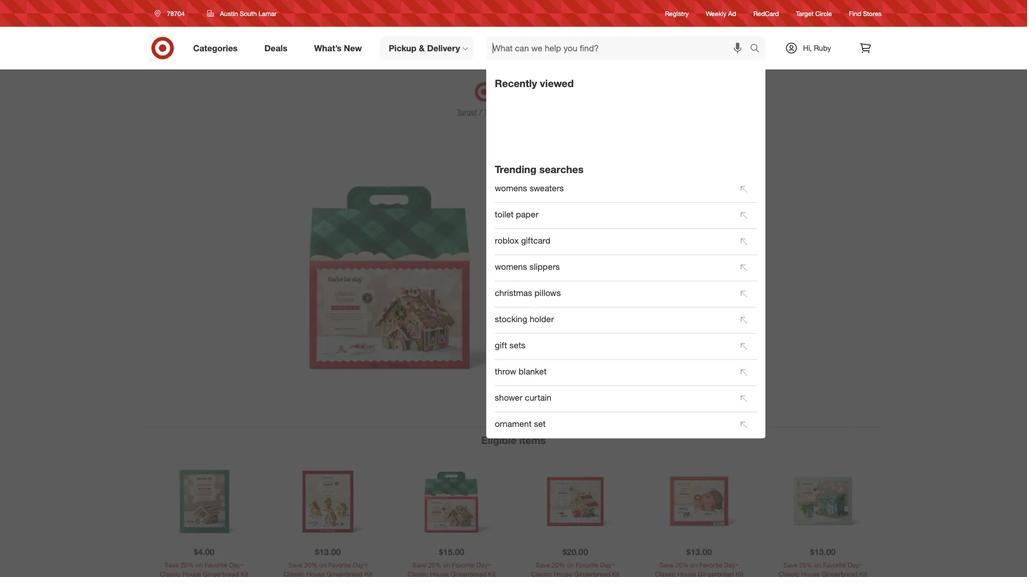 Task type: describe. For each thing, give the bounding box(es) containing it.
womens slippers
[[495, 261, 560, 272]]

when
[[534, 291, 553, 301]]

womens sweaters
[[495, 183, 564, 193]]

valid when you shop...
[[516, 291, 591, 301]]

78704
[[167, 9, 185, 17]]

&
[[419, 43, 425, 53]]

eligible
[[481, 434, 516, 447]]

throw blanket
[[495, 366, 547, 377]]

find stores link
[[849, 9, 882, 18]]

christmas
[[495, 288, 532, 298]]

recently viewed
[[495, 77, 574, 89]]

house inside the details 20% off holiday classic house gingerbread kit with roof helper - 38.8oz - favorite day™
[[598, 398, 620, 407]]

target circle button
[[484, 107, 526, 118]]

on inside $20.00 save 20% on favorite day™ classic house gingerbread kit
[[567, 561, 574, 569]]

- inside 20% off holiday classic house gingerbread kit - favorite day™ expires november 18th •
[[696, 175, 700, 188]]

18th
[[580, 208, 595, 218]]

blanket
[[519, 366, 547, 377]]

deals
[[264, 43, 287, 53]]

redcard link
[[753, 9, 779, 18]]

throw blanket link
[[495, 361, 731, 385]]

hi,
[[803, 43, 812, 53]]

paper
[[516, 209, 538, 219]]

78704 button
[[148, 4, 196, 23]]

trending searches
[[495, 163, 584, 176]]

details
[[516, 380, 550, 393]]

toilet paper link
[[495, 204, 731, 228]]

womens slippers link
[[495, 256, 731, 280]]

1 $13.00 save 20% on favorite day™ classic house gingerbread kit from the left
[[284, 547, 372, 578]]

gingerbread inside $20.00 save 20% on favorite day™ classic house gingerbread kit
[[574, 571, 610, 578]]

target circle
[[796, 9, 832, 17]]

eligible items
[[481, 434, 546, 447]]

austin south lamar
[[220, 9, 277, 17]]

set
[[534, 419, 546, 429]]

kit inside $20.00 save 20% on favorite day™ classic house gingerbread kit
[[612, 571, 620, 578]]

find stores
[[849, 9, 882, 17]]

in store
[[527, 343, 550, 351]]

$4.00 save 20% on favorite day™ classic house gingerbread kit
[[160, 547, 248, 578]]

find
[[849, 9, 861, 17]]

search
[[745, 44, 771, 54]]

house inside $20.00 save 20% on favorite day™ classic house gingerbread kit
[[554, 571, 572, 578]]

$15.00
[[439, 547, 464, 558]]

gingerbread inside the details 20% off holiday classic house gingerbread kit with roof helper - 38.8oz - favorite day™
[[622, 398, 664, 407]]

valid
[[516, 291, 532, 301]]

toilet
[[495, 209, 514, 219]]

1 vertical spatial -
[[735, 398, 738, 407]]

ornament
[[495, 419, 532, 429]]

gift sets
[[495, 340, 525, 351]]

shop...
[[569, 291, 591, 301]]

shower curtain link
[[495, 387, 731, 411]]

search button
[[745, 36, 771, 62]]

20% inside the details 20% off holiday classic house gingerbread kit with roof helper - 38.8oz - favorite day™
[[516, 398, 532, 407]]

holder
[[530, 314, 554, 324]]

shower
[[495, 393, 523, 403]]

classic inside the details 20% off holiday classic house gingerbread kit with roof helper - 38.8oz - favorite day™
[[572, 398, 596, 407]]

trending
[[495, 163, 536, 176]]

austin
[[220, 9, 238, 17]]

off inside 20% off holiday classic house gingerbread kit - favorite day™ expires november 18th •
[[545, 157, 561, 172]]

store
[[534, 343, 550, 351]]

day™ inside 20% off holiday classic house gingerbread kit - favorite day™ expires november 18th •
[[516, 191, 540, 204]]

house inside $4.00 save 20% on favorite day™ classic house gingerbread kit
[[183, 571, 201, 578]]

what's new
[[314, 43, 362, 53]]

1 horizontal spatial target
[[484, 108, 504, 117]]

$4.00
[[194, 547, 215, 558]]

1 vertical spatial target circle link
[[484, 107, 526, 118]]

day™ inside $20.00 save 20% on favorite day™ classic house gingerbread kit
[[600, 561, 615, 569]]

shower curtain
[[495, 393, 552, 403]]

classic inside 20% off holiday classic house gingerbread kit - favorite day™ expires november 18th •
[[553, 175, 586, 188]]

categories link
[[184, 36, 251, 60]]

favorite inside $15.00 save 20% on favorite day™ classic house gingerbread kit
[[452, 561, 475, 569]]

day
[[631, 343, 642, 351]]

house inside $15.00 save 20% on favorite day™ classic house gingerbread kit
[[430, 571, 449, 578]]

gingerbread inside 20% off holiday classic house gingerbread kit - favorite day™ expires november 18th •
[[621, 175, 678, 188]]

target link
[[457, 108, 477, 117]]

ornament set link
[[495, 414, 731, 437]]

same
[[612, 343, 629, 351]]

gift sets link
[[495, 335, 731, 359]]

3 $13.00 from the left
[[810, 547, 836, 558]]

$15.00 save 20% on favorite day™ classic house gingerbread kit
[[407, 547, 496, 578]]

ad
[[728, 9, 736, 17]]

curtain
[[525, 393, 552, 403]]

save inside $4.00 save 20% on favorite day™ classic house gingerbread kit
[[165, 561, 179, 569]]

with
[[677, 398, 691, 407]]

south
[[240, 9, 257, 17]]

delivery for day
[[616, 352, 639, 360]]

weekly
[[706, 9, 726, 17]]

recently
[[495, 77, 537, 89]]

pickup & delivery link
[[380, 36, 473, 60]]

holiday inside the details 20% off holiday classic house gingerbread kit with roof helper - 38.8oz - favorite day™
[[545, 398, 570, 407]]

off inside the details 20% off holiday classic house gingerbread kit with roof helper - 38.8oz - favorite day™
[[534, 398, 543, 407]]

same day delivery
[[612, 343, 642, 360]]

stocking holder
[[495, 314, 554, 324]]

0 horizontal spatial -
[[541, 409, 544, 418]]

kit inside the details 20% off holiday classic house gingerbread kit with roof helper - 38.8oz - favorite day™
[[666, 398, 675, 407]]

austin south lamar button
[[200, 4, 284, 23]]

november
[[543, 208, 578, 218]]



Task type: vqa. For each thing, say whether or not it's contained in the screenshot.
House within the $4.00 Save 20% on Favorite Day™ Classic House Gingerbread Kit
yes



Task type: locate. For each thing, give the bounding box(es) containing it.
roblox giftcard link
[[495, 230, 731, 254]]

save
[[165, 561, 179, 569], [288, 561, 302, 569], [412, 561, 426, 569], [536, 561, 550, 569], [660, 561, 674, 569], [783, 561, 797, 569]]

0 vertical spatial holiday
[[516, 175, 551, 188]]

2 horizontal spatial -
[[735, 398, 738, 407]]

1 womens from the top
[[495, 183, 527, 193]]

1 horizontal spatial target circle link
[[796, 9, 832, 18]]

classic inside $20.00 save 20% on favorite day™ classic house gingerbread kit
[[531, 571, 552, 578]]

1 vertical spatial circle
[[507, 108, 526, 117]]

helper
[[711, 398, 733, 407]]

toilet paper
[[495, 209, 538, 219]]

2 horizontal spatial target
[[796, 9, 814, 17]]

target for target circle
[[796, 9, 814, 17]]

3 save from the left
[[412, 561, 426, 569]]

circle down target circle logo
[[507, 108, 526, 117]]

favorite inside $20.00 save 20% on favorite day™ classic house gingerbread kit
[[576, 561, 598, 569]]

womens sweaters link
[[495, 178, 731, 201]]

target / target circle
[[457, 108, 526, 117]]

searches
[[539, 163, 584, 176]]

kit inside 20% off holiday classic house gingerbread kit - favorite day™ expires november 18th •
[[681, 175, 693, 188]]

2 horizontal spatial $13.00 save 20% on favorite day™ classic house gingerbread kit
[[779, 547, 867, 578]]

what's
[[314, 43, 342, 53]]

0 horizontal spatial circle
[[507, 108, 526, 117]]

holiday inside 20% off holiday classic house gingerbread kit - favorite day™ expires november 18th •
[[516, 175, 551, 188]]

favorite inside $4.00 save 20% on favorite day™ classic house gingerbread kit
[[205, 561, 227, 569]]

3 on from the left
[[443, 561, 450, 569]]

delivery right &
[[427, 43, 460, 53]]

20% inside $4.00 save 20% on favorite day™ classic house gingerbread kit
[[181, 561, 194, 569]]

redcard
[[753, 9, 779, 17]]

4 on from the left
[[567, 561, 574, 569]]

38.8oz
[[516, 409, 539, 418]]

favorite inside 20% off holiday classic house gingerbread kit - favorite day™ expires november 18th •
[[703, 175, 739, 188]]

20% inside $15.00 save 20% on favorite day™ classic house gingerbread kit
[[428, 561, 441, 569]]

target
[[796, 9, 814, 17], [457, 108, 477, 117], [484, 108, 504, 117]]

registry
[[665, 9, 689, 17]]

6 save from the left
[[783, 561, 797, 569]]

2 vertical spatial -
[[541, 409, 544, 418]]

target circle logo image
[[473, 80, 554, 103]]

classic inside $4.00 save 20% on favorite day™ classic house gingerbread kit
[[160, 571, 181, 578]]

delivery down same
[[616, 352, 639, 360]]

delivery
[[427, 43, 460, 53], [616, 352, 639, 360]]

2 $13.00 save 20% on favorite day™ classic house gingerbread kit from the left
[[655, 547, 743, 578]]

delivery inside same day delivery
[[616, 352, 639, 360]]

1 horizontal spatial circle
[[815, 9, 832, 17]]

you
[[555, 291, 567, 301]]

favorite
[[703, 175, 739, 188], [546, 409, 572, 418], [205, 561, 227, 569], [328, 561, 351, 569], [452, 561, 475, 569], [576, 561, 598, 569], [700, 561, 722, 569], [823, 561, 846, 569]]

target for target / target circle
[[457, 108, 477, 117]]

gingerbread inside $4.00 save 20% on favorite day™ classic house gingerbread kit
[[203, 571, 239, 578]]

save inside $20.00 save 20% on favorite day™ classic house gingerbread kit
[[536, 561, 550, 569]]

0 horizontal spatial off
[[534, 398, 543, 407]]

stocking
[[495, 314, 527, 324]]

5 on from the left
[[691, 561, 698, 569]]

0 vertical spatial -
[[696, 175, 700, 188]]

$20.00 save 20% on favorite day™ classic house gingerbread kit
[[531, 547, 620, 578]]

womens for womens sweaters
[[495, 183, 527, 193]]

0 vertical spatial womens
[[495, 183, 527, 193]]

in
[[527, 343, 533, 351]]

6 on from the left
[[814, 561, 822, 569]]

target up hi,
[[796, 9, 814, 17]]

circle left find
[[815, 9, 832, 17]]

1 vertical spatial womens
[[495, 261, 527, 272]]

2 save from the left
[[288, 561, 302, 569]]

favorite inside the details 20% off holiday classic house gingerbread kit with roof helper - 38.8oz - favorite day™
[[546, 409, 572, 418]]

1 vertical spatial holiday
[[545, 398, 570, 407]]

on
[[196, 561, 203, 569], [319, 561, 327, 569], [443, 561, 450, 569], [567, 561, 574, 569], [691, 561, 698, 569], [814, 561, 822, 569]]

off
[[545, 157, 561, 172], [534, 398, 543, 407]]

womens inside womens sweaters link
[[495, 183, 527, 193]]

sweaters
[[530, 183, 564, 193]]

2 womens from the top
[[495, 261, 527, 272]]

20% inside $20.00 save 20% on favorite day™ classic house gingerbread kit
[[552, 561, 565, 569]]

throw
[[495, 366, 516, 377]]

womens up christmas
[[495, 261, 527, 272]]

stocking holder link
[[495, 309, 731, 332]]

1 horizontal spatial off
[[545, 157, 561, 172]]

off up 38.8oz
[[534, 398, 543, 407]]

20%
[[516, 157, 542, 172], [516, 398, 532, 407], [181, 561, 194, 569], [304, 561, 317, 569], [428, 561, 441, 569], [552, 561, 565, 569], [675, 561, 689, 569], [799, 561, 812, 569]]

target circle link down target circle logo
[[484, 107, 526, 118]]

1 horizontal spatial $13.00
[[686, 547, 712, 558]]

0 vertical spatial circle
[[815, 9, 832, 17]]

1 horizontal spatial -
[[696, 175, 700, 188]]

house inside 20% off holiday classic house gingerbread kit - favorite day™ expires november 18th •
[[589, 175, 619, 188]]

0 horizontal spatial delivery
[[427, 43, 460, 53]]

kit inside $15.00 save 20% on favorite day™ classic house gingerbread kit
[[488, 571, 496, 578]]

lamar
[[259, 9, 277, 17]]

0 horizontal spatial $13.00 save 20% on favorite day™ classic house gingerbread kit
[[284, 547, 372, 578]]

0 horizontal spatial target circle link
[[484, 107, 526, 118]]

items
[[519, 434, 546, 447]]

0 horizontal spatial $13.00
[[315, 547, 341, 558]]

target left '/'
[[457, 108, 477, 117]]

0 vertical spatial delivery
[[427, 43, 460, 53]]

roblox giftcard
[[495, 235, 550, 246]]

0 vertical spatial off
[[545, 157, 561, 172]]

1 vertical spatial off
[[534, 398, 543, 407]]

womens down trending
[[495, 183, 527, 193]]

expires
[[516, 208, 541, 218]]

on inside $4.00 save 20% on favorite day™ classic house gingerbread kit
[[196, 561, 203, 569]]

circle
[[815, 9, 832, 17], [507, 108, 526, 117]]

weekly ad
[[706, 9, 736, 17]]

day™ inside $15.00 save 20% on favorite day™ classic house gingerbread kit
[[477, 561, 491, 569]]

1 save from the left
[[165, 561, 179, 569]]

classic inside $15.00 save 20% on favorite day™ classic house gingerbread kit
[[407, 571, 428, 578]]

ruby
[[814, 43, 831, 53]]

target circle link up hi, ruby at the right top of page
[[796, 9, 832, 18]]

womens inside womens slippers link
[[495, 261, 527, 272]]

4 save from the left
[[536, 561, 550, 569]]

2 $13.00 from the left
[[686, 547, 712, 558]]

slippers
[[530, 261, 560, 272]]

details 20% off holiday classic house gingerbread kit with roof helper - 38.8oz - favorite day™
[[516, 380, 740, 418]]

-
[[696, 175, 700, 188], [735, 398, 738, 407], [541, 409, 544, 418]]

christmas pillows link
[[495, 283, 731, 306]]

house
[[589, 175, 619, 188], [598, 398, 620, 407], [183, 571, 201, 578], [306, 571, 325, 578], [430, 571, 449, 578], [554, 571, 572, 578], [677, 571, 696, 578], [801, 571, 820, 578]]

roblox
[[495, 235, 519, 246]]

1 vertical spatial delivery
[[616, 352, 639, 360]]

off up sweaters on the right top of page
[[545, 157, 561, 172]]

day™ inside $4.00 save 20% on favorite day™ classic house gingerbread kit
[[229, 561, 244, 569]]

weekly ad link
[[706, 9, 736, 18]]

target circle link
[[796, 9, 832, 18], [484, 107, 526, 118]]

$20.00
[[563, 547, 588, 558]]

pillows
[[535, 288, 561, 298]]

target right '/'
[[484, 108, 504, 117]]

0 vertical spatial target circle link
[[796, 9, 832, 18]]

What can we help you find? suggestions appear below search field
[[486, 36, 753, 60]]

womens for womens slippers
[[495, 261, 527, 272]]

save inside $15.00 save 20% on favorite day™ classic house gingerbread kit
[[412, 561, 426, 569]]

stores
[[863, 9, 882, 17]]

on inside $15.00 save 20% on favorite day™ classic house gingerbread kit
[[443, 561, 450, 569]]

1 horizontal spatial $13.00 save 20% on favorite day™ classic house gingerbread kit
[[655, 547, 743, 578]]

christmas pillows
[[495, 288, 561, 298]]

5 save from the left
[[660, 561, 674, 569]]

20% inside 20% off holiday classic house gingerbread kit - favorite day™ expires november 18th •
[[516, 157, 542, 172]]

pickup & delivery
[[389, 43, 460, 53]]

1 on from the left
[[196, 561, 203, 569]]

3 $13.00 save 20% on favorite day™ classic house gingerbread kit from the left
[[779, 547, 867, 578]]

/
[[479, 108, 482, 117]]

hi, ruby
[[803, 43, 831, 53]]

giftcard
[[521, 235, 550, 246]]

gift
[[495, 340, 507, 351]]

ornament set
[[495, 419, 546, 429]]

pickup
[[389, 43, 416, 53]]

2 horizontal spatial $13.00
[[810, 547, 836, 558]]

1 horizontal spatial delivery
[[616, 352, 639, 360]]

deals link
[[255, 36, 301, 60]]

day™ inside the details 20% off holiday classic house gingerbread kit with roof helper - 38.8oz - favorite day™
[[574, 409, 592, 418]]

roof
[[693, 398, 709, 407]]

kit inside $4.00 save 20% on favorite day™ classic house gingerbread kit
[[241, 571, 248, 578]]

2 on from the left
[[319, 561, 327, 569]]

gingerbread inside $15.00 save 20% on favorite day™ classic house gingerbread kit
[[450, 571, 486, 578]]

$13.00 save 20% on favorite day™ classic house gingerbread kit
[[284, 547, 372, 578], [655, 547, 743, 578], [779, 547, 867, 578]]

sets
[[510, 340, 525, 351]]

new
[[344, 43, 362, 53]]

what's new link
[[305, 36, 375, 60]]

0 horizontal spatial target
[[457, 108, 477, 117]]

delivery inside pickup & delivery link
[[427, 43, 460, 53]]

20% off holiday classic house gingerbread kit - favorite day™ expires november 18th •
[[516, 157, 739, 218]]

$13.00
[[315, 547, 341, 558], [686, 547, 712, 558], [810, 547, 836, 558]]

delivery for &
[[427, 43, 460, 53]]

kit
[[681, 175, 693, 188], [666, 398, 675, 407], [241, 571, 248, 578], [364, 571, 372, 578], [488, 571, 496, 578], [612, 571, 620, 578], [736, 571, 743, 578], [859, 571, 867, 578]]

1 $13.00 from the left
[[315, 547, 341, 558]]

registry link
[[665, 9, 689, 18]]



